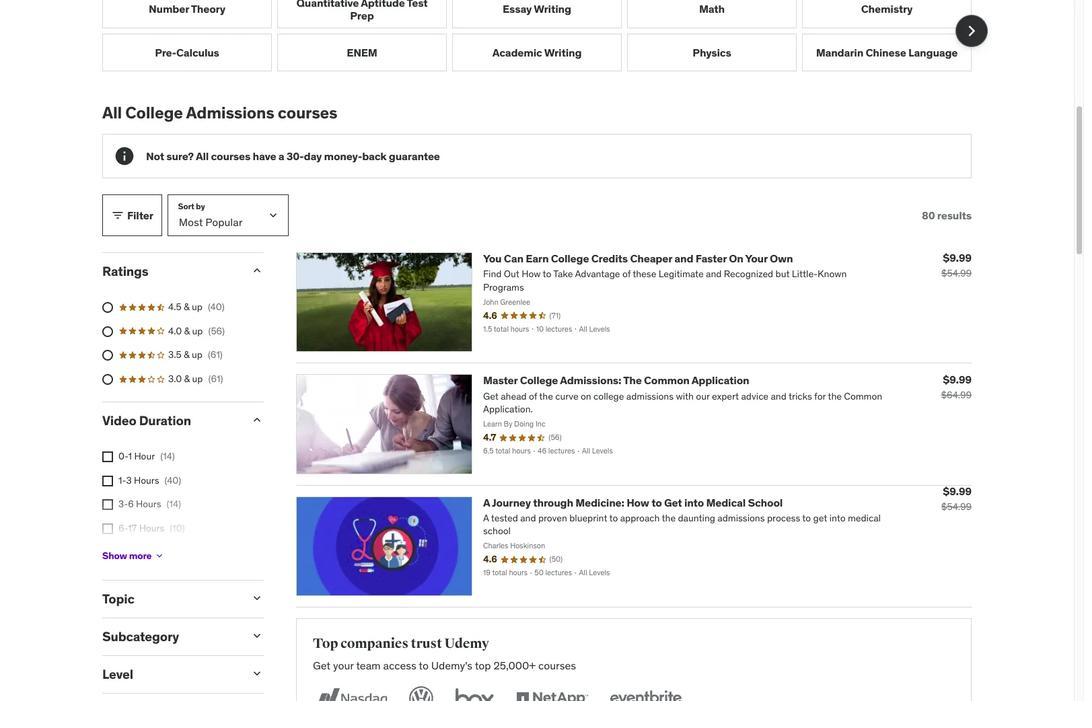 Task type: describe. For each thing, give the bounding box(es) containing it.
master college admissions: the common application
[[483, 374, 749, 387]]

theory
[[191, 2, 225, 16]]

$9.99 for master college admissions: the common application
[[943, 373, 972, 387]]

up for 4.5 & up
[[192, 301, 202, 313]]

courses for admissions
[[278, 103, 337, 123]]

the
[[662, 512, 676, 524]]

small image for subcategory
[[250, 629, 264, 643]]

quantitative aptitude test prep link
[[277, 0, 447, 28]]

small image for ratings
[[250, 264, 264, 277]]

volkswagen image
[[406, 684, 436, 701]]

academic writing link
[[452, 34, 622, 72]]

writing for academic writing
[[544, 46, 582, 59]]

level
[[102, 666, 133, 682]]

nasdaq image
[[313, 684, 390, 701]]

50 reviews element
[[549, 555, 563, 565]]

journey
[[492, 496, 531, 509]]

have
[[253, 149, 276, 163]]

hour
[[134, 450, 155, 462]]

test
[[407, 0, 428, 9]]

topic button
[[102, 591, 240, 607]]

topic
[[102, 591, 134, 607]]

19
[[483, 568, 491, 578]]

small image for topic
[[250, 592, 264, 605]]

filter
[[127, 208, 153, 222]]

0-1 hour (14)
[[118, 450, 175, 462]]

pre-calculus link
[[102, 34, 272, 72]]

(61) for 3.5 & up (61)
[[208, 349, 223, 361]]

3.0
[[168, 373, 182, 385]]

team
[[356, 659, 381, 672]]

17
[[128, 522, 137, 534]]

xsmall image inside "show more" button
[[154, 551, 165, 561]]

levels
[[589, 568, 610, 578]]

language
[[908, 46, 958, 59]]

4.0
[[168, 325, 182, 337]]

calculus
[[176, 46, 219, 59]]

& for 3.5
[[184, 349, 190, 361]]

more
[[129, 550, 152, 562]]

you can earn college credits cheaper and faster on your own
[[483, 252, 793, 265]]

(40) for 1-3 hours (40)
[[165, 474, 181, 486]]

school
[[483, 525, 511, 537]]

day
[[304, 149, 322, 163]]

(14) for 0-1 hour (14)
[[160, 450, 175, 462]]

up for 3.5 & up
[[192, 349, 202, 361]]

3-6 hours (14)
[[118, 498, 181, 510]]

college for admissions
[[125, 103, 183, 123]]

all for all levels
[[579, 568, 587, 578]]

hours for 1-3 hours
[[134, 474, 159, 486]]

access
[[383, 659, 416, 672]]

4.0 & up (56)
[[168, 325, 225, 337]]

academic
[[492, 46, 542, 59]]

& for 4.5
[[184, 301, 190, 313]]

results
[[937, 208, 972, 222]]

all levels
[[579, 568, 610, 578]]

your
[[745, 252, 768, 265]]

writing for essay writing
[[534, 2, 571, 16]]

essay
[[503, 2, 532, 16]]

companies
[[341, 635, 408, 652]]

udemy's
[[431, 659, 472, 672]]

1 $9.99 $54.99 from the top
[[941, 251, 972, 279]]

back
[[362, 149, 387, 163]]

medicine:
[[575, 496, 624, 509]]

80 results
[[922, 208, 972, 222]]

6-17 hours (10)
[[118, 522, 185, 534]]

1 vertical spatial into
[[829, 512, 846, 524]]

(10)
[[170, 522, 185, 534]]

1 a from the top
[[483, 496, 490, 509]]

50
[[535, 568, 544, 578]]

carousel element
[[102, 0, 988, 72]]

to left get
[[802, 512, 811, 524]]

1 vertical spatial college
[[551, 252, 589, 265]]

college for admissions:
[[520, 374, 558, 387]]

essay writing
[[503, 2, 571, 16]]

top
[[475, 659, 491, 672]]

essay writing link
[[452, 0, 622, 28]]

hours right 17+
[[135, 546, 161, 558]]

0 horizontal spatial into
[[684, 496, 704, 509]]

17+ hours
[[118, 546, 161, 558]]

to inside top companies trust udemy get your team access to udemy's top 25,000+ courses
[[419, 659, 429, 672]]

all for all college admissions courses
[[102, 103, 122, 123]]

number
[[149, 2, 189, 16]]

cheaper
[[630, 252, 672, 265]]

not
[[146, 149, 164, 163]]

you can earn college credits cheaper and faster on your own link
[[483, 252, 793, 265]]

courses inside top companies trust udemy get your team access to udemy's top 25,000+ courses
[[538, 659, 576, 672]]

small image
[[111, 209, 124, 222]]

subcategory
[[102, 628, 179, 645]]

hours
[[509, 568, 528, 578]]

17+
[[118, 546, 133, 558]]

0-
[[118, 450, 128, 462]]

4.5
[[168, 301, 181, 313]]

3.5
[[168, 349, 181, 361]]

xsmall image for 6-
[[102, 524, 113, 534]]

$9.99 $64.99
[[941, 373, 972, 401]]

through
[[533, 496, 573, 509]]

4.6
[[483, 553, 497, 566]]

1
[[128, 450, 132, 462]]

own
[[770, 252, 793, 265]]

mandarin
[[816, 46, 863, 59]]

video duration
[[102, 413, 191, 429]]

and inside a journey through medicine: how to get into medical school a tested and proven blueprint to approach the daunting admissions process to get into medical school charles hoskinson
[[520, 512, 536, 524]]

your
[[333, 659, 354, 672]]

chemistry
[[861, 2, 913, 16]]

top
[[313, 635, 338, 652]]

aptitude
[[361, 0, 405, 9]]

3-
[[118, 498, 128, 510]]

(56)
[[208, 325, 225, 337]]

3.0 & up (61)
[[168, 373, 223, 385]]

3
[[126, 474, 132, 486]]

(40) for 4.5 & up (40)
[[208, 301, 225, 313]]

pre-calculus
[[155, 46, 219, 59]]

mandarin chinese language link
[[802, 34, 972, 72]]

(61) for 3.0 & up (61)
[[208, 373, 223, 385]]

number theory link
[[102, 0, 272, 28]]

chemistry link
[[802, 0, 972, 28]]

physics link
[[627, 34, 797, 72]]



Task type: locate. For each thing, give the bounding box(es) containing it.
all
[[102, 103, 122, 123], [196, 149, 209, 163], [579, 568, 587, 578]]

0 vertical spatial (14)
[[160, 450, 175, 462]]

1 vertical spatial $54.99
[[941, 500, 972, 513]]

courses left the have
[[211, 149, 250, 163]]

hours right 17
[[139, 522, 164, 534]]

0 horizontal spatial (40)
[[165, 474, 181, 486]]

to
[[651, 496, 662, 509], [609, 512, 618, 524], [802, 512, 811, 524], [419, 659, 429, 672]]

3 & from the top
[[184, 349, 190, 361]]

xsmall image left 1-
[[102, 476, 113, 486]]

master college admissions: the common application link
[[483, 374, 749, 387]]

courses for all
[[211, 149, 250, 163]]

application
[[692, 374, 749, 387]]

xsmall image left 6-
[[102, 524, 113, 534]]

get left "your"
[[313, 659, 330, 672]]

1 horizontal spatial get
[[664, 496, 682, 509]]

daunting
[[678, 512, 715, 524]]

1 horizontal spatial courses
[[278, 103, 337, 123]]

0 vertical spatial (61)
[[208, 349, 223, 361]]

get up the
[[664, 496, 682, 509]]

0 vertical spatial $54.99
[[941, 267, 972, 279]]

writing right essay
[[534, 2, 571, 16]]

into right get
[[829, 512, 846, 524]]

1 horizontal spatial all
[[196, 149, 209, 163]]

next image
[[961, 20, 982, 42]]

ratings
[[102, 263, 148, 279]]

into
[[684, 496, 704, 509], [829, 512, 846, 524]]

0 vertical spatial $9.99 $54.99
[[941, 251, 972, 279]]

get
[[664, 496, 682, 509], [313, 659, 330, 672]]

& right 4.5
[[184, 301, 190, 313]]

0 horizontal spatial courses
[[211, 149, 250, 163]]

(40)
[[208, 301, 225, 313], [165, 474, 181, 486]]

0 vertical spatial a
[[483, 496, 490, 509]]

2 a from the top
[[483, 512, 489, 524]]

college right "master"
[[520, 374, 558, 387]]

earn
[[526, 252, 549, 265]]

level button
[[102, 666, 240, 682]]

not sure? all courses have a 30-day money-back guarantee
[[146, 149, 440, 163]]

school
[[748, 496, 783, 509]]

up right the 3.0
[[192, 373, 203, 385]]

admissions
[[186, 103, 274, 123]]

tested
[[491, 512, 518, 524]]

approach
[[620, 512, 660, 524]]

hours right 6
[[136, 498, 161, 510]]

(14) for 3-6 hours (14)
[[167, 498, 181, 510]]

2 $54.99 from the top
[[941, 500, 972, 513]]

1 vertical spatial $9.99
[[943, 373, 972, 387]]

netapp image
[[513, 684, 591, 701]]

blueprint
[[569, 512, 607, 524]]

1 vertical spatial (61)
[[208, 373, 223, 385]]

0 vertical spatial all
[[102, 103, 122, 123]]

to right how
[[651, 496, 662, 509]]

xsmall image
[[102, 500, 113, 510]]

1 vertical spatial get
[[313, 659, 330, 672]]

(14)
[[160, 450, 175, 462], [167, 498, 181, 510]]

1 vertical spatial a
[[483, 512, 489, 524]]

writing
[[534, 2, 571, 16], [544, 46, 582, 59]]

4 & from the top
[[184, 373, 190, 385]]

0 vertical spatial (40)
[[208, 301, 225, 313]]

box image
[[452, 684, 497, 701]]

lectures
[[545, 568, 572, 578]]

subcategory button
[[102, 628, 240, 645]]

up for 4.0 & up
[[192, 325, 203, 337]]

up right 3.5
[[192, 349, 202, 361]]

up left "(56)"
[[192, 325, 203, 337]]

video
[[102, 413, 136, 429]]

$9.99 inside '$9.99 $64.99'
[[943, 373, 972, 387]]

xsmall image for 1-
[[102, 476, 113, 486]]

admissions
[[718, 512, 765, 524]]

xsmall image
[[102, 452, 113, 462], [102, 476, 113, 486], [102, 524, 113, 534], [154, 551, 165, 561]]

on
[[729, 252, 743, 265]]

1 vertical spatial $9.99 $54.99
[[941, 484, 972, 513]]

trust
[[411, 635, 442, 652]]

& right 4.0
[[184, 325, 190, 337]]

small image
[[250, 264, 264, 277], [250, 413, 264, 427], [250, 592, 264, 605], [250, 629, 264, 643], [250, 667, 264, 680]]

2 horizontal spatial courses
[[538, 659, 576, 672]]

25,000+
[[494, 659, 536, 672]]

0 vertical spatial into
[[684, 496, 704, 509]]

1 vertical spatial and
[[520, 512, 536, 524]]

$9.99
[[943, 251, 972, 265], [943, 373, 972, 387], [943, 484, 972, 498]]

& right the 3.0
[[184, 373, 190, 385]]

0 vertical spatial get
[[664, 496, 682, 509]]

hours for 3-6 hours
[[136, 498, 161, 510]]

2 $9.99 from the top
[[943, 373, 972, 387]]

writing inside "link"
[[544, 46, 582, 59]]

a left the journey
[[483, 496, 490, 509]]

30-
[[287, 149, 304, 163]]

& for 3.0
[[184, 373, 190, 385]]

(40) up the 3-6 hours (14)
[[165, 474, 181, 486]]

college right earn
[[551, 252, 589, 265]]

0 horizontal spatial get
[[313, 659, 330, 672]]

2 vertical spatial college
[[520, 374, 558, 387]]

small image for level
[[250, 667, 264, 680]]

and down the journey
[[520, 512, 536, 524]]

2 vertical spatial $9.99
[[943, 484, 972, 498]]

physics
[[693, 46, 731, 59]]

(14) up (10)
[[167, 498, 181, 510]]

to down trust at the bottom left
[[419, 659, 429, 672]]

(61) down 3.5 & up (61)
[[208, 373, 223, 385]]

(61)
[[208, 349, 223, 361], [208, 373, 223, 385]]

2 small image from the top
[[250, 413, 264, 427]]

0 horizontal spatial all
[[102, 103, 122, 123]]

video duration button
[[102, 413, 240, 429]]

enem
[[347, 46, 377, 59]]

0 vertical spatial $9.99
[[943, 251, 972, 265]]

xsmall image for 0-
[[102, 452, 113, 462]]

1 vertical spatial (40)
[[165, 474, 181, 486]]

you
[[483, 252, 502, 265]]

1 $9.99 from the top
[[943, 251, 972, 265]]

up for 3.0 & up
[[192, 373, 203, 385]]

get inside top companies trust udemy get your team access to udemy's top 25,000+ courses
[[313, 659, 330, 672]]

faster
[[696, 252, 727, 265]]

courses up day
[[278, 103, 337, 123]]

prep
[[350, 9, 374, 22]]

hours right 3 at the left
[[134, 474, 159, 486]]

1 & from the top
[[184, 301, 190, 313]]

1 $54.99 from the top
[[941, 267, 972, 279]]

0 vertical spatial courses
[[278, 103, 337, 123]]

2 up from the top
[[192, 325, 203, 337]]

1 vertical spatial (14)
[[167, 498, 181, 510]]

admissions:
[[560, 374, 621, 387]]

1-
[[118, 474, 126, 486]]

chinese
[[866, 46, 906, 59]]

1 up from the top
[[192, 301, 202, 313]]

(14) right hour
[[160, 450, 175, 462]]

2 horizontal spatial all
[[579, 568, 587, 578]]

80
[[922, 208, 935, 222]]

guarantee
[[389, 149, 440, 163]]

and left the faster
[[674, 252, 693, 265]]

up right 4.5
[[192, 301, 202, 313]]

5 small image from the top
[[250, 667, 264, 680]]

proven
[[538, 512, 567, 524]]

2 vertical spatial courses
[[538, 659, 576, 672]]

3 up from the top
[[192, 349, 202, 361]]

&
[[184, 301, 190, 313], [184, 325, 190, 337], [184, 349, 190, 361], [184, 373, 190, 385]]

xsmall image left 0-
[[102, 452, 113, 462]]

small image for video duration
[[250, 413, 264, 427]]

college up not
[[125, 103, 183, 123]]

2 $9.99 $54.99 from the top
[[941, 484, 972, 513]]

a up school
[[483, 512, 489, 524]]

& for 4.0
[[184, 325, 190, 337]]

3 small image from the top
[[250, 592, 264, 605]]

0 horizontal spatial and
[[520, 512, 536, 524]]

can
[[504, 252, 523, 265]]

writing right academic at the top of the page
[[544, 46, 582, 59]]

number theory
[[149, 2, 225, 16]]

eventbrite image
[[607, 684, 684, 701]]

get inside a journey through medicine: how to get into medical school a tested and proven blueprint to approach the daunting admissions process to get into medical school charles hoskinson
[[664, 496, 682, 509]]

1 horizontal spatial and
[[674, 252, 693, 265]]

(50)
[[549, 555, 563, 564]]

money-
[[324, 149, 362, 163]]

1 horizontal spatial (40)
[[208, 301, 225, 313]]

courses up netapp 'image'
[[538, 659, 576, 672]]

quantitative aptitude test prep
[[296, 0, 428, 22]]

credits
[[591, 252, 628, 265]]

1 vertical spatial courses
[[211, 149, 250, 163]]

to down the medicine:
[[609, 512, 618, 524]]

0 vertical spatial college
[[125, 103, 183, 123]]

80 results status
[[922, 208, 972, 222]]

show more
[[102, 550, 152, 562]]

& right 3.5
[[184, 349, 190, 361]]

math link
[[627, 0, 797, 28]]

1 vertical spatial all
[[196, 149, 209, 163]]

(61) down "(56)"
[[208, 349, 223, 361]]

xsmall image right more
[[154, 551, 165, 561]]

enem link
[[277, 34, 447, 72]]

0 vertical spatial and
[[674, 252, 693, 265]]

3 $9.99 from the top
[[943, 484, 972, 498]]

4 small image from the top
[[250, 629, 264, 643]]

a
[[483, 496, 490, 509], [483, 512, 489, 524]]

50 lectures
[[535, 568, 572, 578]]

1 small image from the top
[[250, 264, 264, 277]]

2 vertical spatial all
[[579, 568, 587, 578]]

4.5 & up (40)
[[168, 301, 225, 313]]

4 up from the top
[[192, 373, 203, 385]]

1 horizontal spatial into
[[829, 512, 846, 524]]

sure?
[[166, 149, 194, 163]]

3.5 & up (61)
[[168, 349, 223, 361]]

master
[[483, 374, 518, 387]]

medical
[[848, 512, 881, 524]]

into up daunting
[[684, 496, 704, 509]]

0 vertical spatial writing
[[534, 2, 571, 16]]

2 & from the top
[[184, 325, 190, 337]]

$9.99 for you can earn college credits cheaper and faster on your own
[[943, 251, 972, 265]]

pre-
[[155, 46, 176, 59]]

(40) up "(56)"
[[208, 301, 225, 313]]

1 vertical spatial writing
[[544, 46, 582, 59]]

$9.99 $54.99
[[941, 251, 972, 279], [941, 484, 972, 513]]

show
[[102, 550, 127, 562]]

6-
[[118, 522, 128, 534]]

all college admissions courses
[[102, 103, 337, 123]]

quantitative
[[296, 0, 359, 9]]

hours for 6-17 hours
[[139, 522, 164, 534]]



Task type: vqa. For each thing, say whether or not it's contained in the screenshot.
3rd small icon from the top of the page
yes



